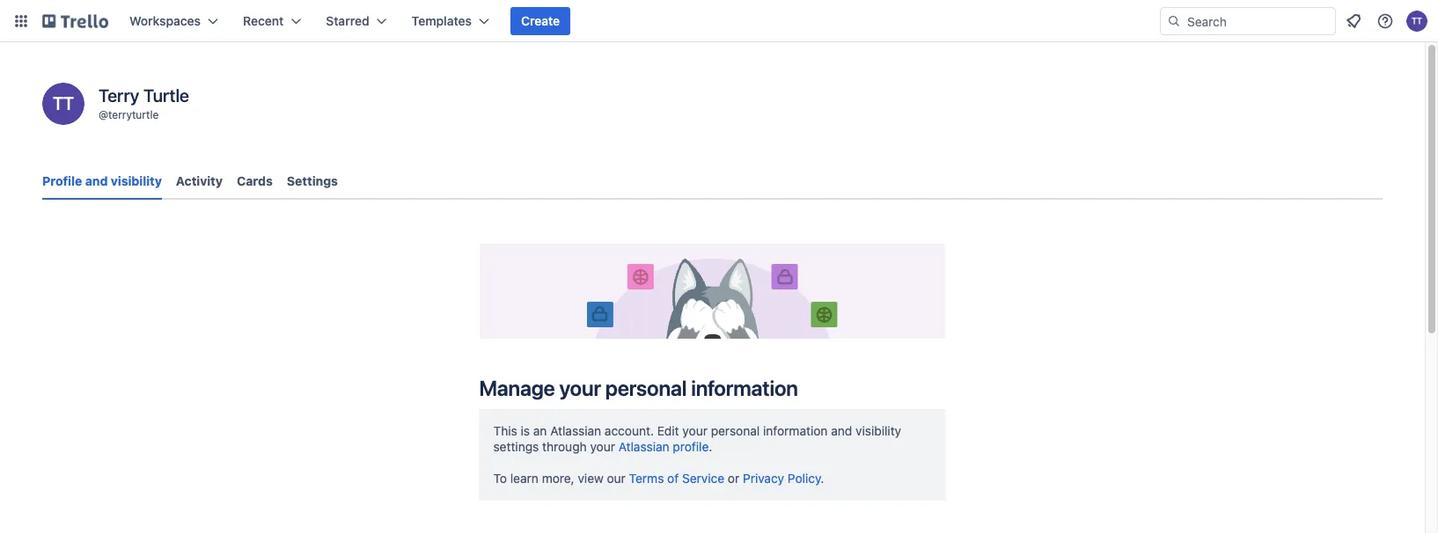 Task type: describe. For each thing, give the bounding box(es) containing it.
activity
[[176, 174, 223, 188]]

edit
[[657, 424, 679, 438]]

0 vertical spatial visibility
[[111, 174, 162, 188]]

manage
[[479, 376, 555, 400]]

1 horizontal spatial .
[[821, 471, 824, 486]]

settings
[[493, 440, 539, 454]]

settings link
[[287, 166, 338, 197]]

terms
[[629, 471, 664, 486]]

starred button
[[315, 7, 398, 35]]

more,
[[542, 471, 575, 486]]

and inside profile and visibility link
[[85, 174, 108, 188]]

and inside this is an atlassian account. edit your personal information and visibility settings through your
[[831, 424, 852, 438]]

service
[[682, 471, 725, 486]]

or
[[728, 471, 740, 486]]

settings
[[287, 174, 338, 188]]

create
[[521, 14, 560, 28]]

0 vertical spatial your
[[559, 376, 601, 400]]

recent button
[[232, 7, 312, 35]]

activity link
[[176, 166, 223, 197]]

this
[[493, 424, 517, 438]]

terms of service or privacy policy .
[[629, 471, 824, 486]]

search image
[[1167, 14, 1182, 28]]

atlassian profile
[[619, 440, 709, 454]]

learn
[[510, 471, 539, 486]]

view
[[578, 471, 604, 486]]

information inside this is an atlassian account. edit your personal information and visibility settings through your
[[763, 424, 828, 438]]

this is an atlassian account. edit your personal information and visibility settings through your
[[493, 424, 902, 454]]

cards
[[237, 174, 273, 188]]

. inside ". to learn more, view our"
[[709, 440, 713, 454]]

0 vertical spatial information
[[691, 376, 798, 400]]

to
[[493, 471, 507, 486]]

an
[[533, 424, 547, 438]]

profile
[[673, 440, 709, 454]]

terryturtle
[[108, 108, 159, 121]]

1 horizontal spatial atlassian
[[619, 440, 670, 454]]

our
[[607, 471, 626, 486]]

templates
[[412, 14, 472, 28]]



Task type: vqa. For each thing, say whether or not it's contained in the screenshot.
no
no



Task type: locate. For each thing, give the bounding box(es) containing it.
terry turtle (terryturtle) image left the @
[[42, 83, 85, 125]]

terry turtle (terryturtle) image
[[1407, 11, 1428, 32], [42, 83, 85, 125]]

profile and visibility
[[42, 174, 162, 188]]

1 vertical spatial information
[[763, 424, 828, 438]]

1 vertical spatial atlassian
[[619, 440, 670, 454]]

atlassian inside this is an atlassian account. edit your personal information and visibility settings through your
[[550, 424, 601, 438]]

0 vertical spatial .
[[709, 440, 713, 454]]

0 horizontal spatial visibility
[[111, 174, 162, 188]]

your
[[559, 376, 601, 400], [683, 424, 708, 438], [590, 440, 615, 454]]

and
[[85, 174, 108, 188], [831, 424, 852, 438]]

recent
[[243, 14, 284, 28]]

policy
[[788, 471, 821, 486]]

1 vertical spatial visibility
[[856, 424, 902, 438]]

account.
[[605, 424, 654, 438]]

.
[[709, 440, 713, 454], [821, 471, 824, 486]]

1 vertical spatial .
[[821, 471, 824, 486]]

privacy
[[743, 471, 785, 486]]

personal
[[606, 376, 687, 400], [711, 424, 760, 438]]

privacy policy link
[[743, 471, 821, 486]]

profile
[[42, 174, 82, 188]]

1 vertical spatial personal
[[711, 424, 760, 438]]

workspaces
[[129, 14, 201, 28]]

1 horizontal spatial visibility
[[856, 424, 902, 438]]

0 notifications image
[[1343, 11, 1365, 32]]

through
[[542, 440, 587, 454]]

profile and visibility link
[[42, 166, 162, 200]]

of
[[667, 471, 679, 486]]

visibility
[[111, 174, 162, 188], [856, 424, 902, 438]]

visibility inside this is an atlassian account. edit your personal information and visibility settings through your
[[856, 424, 902, 438]]

atlassian up through on the left
[[550, 424, 601, 438]]

starred
[[326, 14, 370, 28]]

information up policy
[[763, 424, 828, 438]]

open information menu image
[[1377, 12, 1395, 30]]

@
[[99, 108, 108, 121]]

1 horizontal spatial personal
[[711, 424, 760, 438]]

1 vertical spatial your
[[683, 424, 708, 438]]

0 horizontal spatial terry turtle (terryturtle) image
[[42, 83, 85, 125]]

atlassian
[[550, 424, 601, 438], [619, 440, 670, 454]]

your up "profile"
[[683, 424, 708, 438]]

terms of service link
[[629, 471, 725, 486]]

. up the service
[[709, 440, 713, 454]]

terry turtle (terryturtle) image right 'open information menu' icon
[[1407, 11, 1428, 32]]

0 horizontal spatial .
[[709, 440, 713, 454]]

your down 'account.'
[[590, 440, 615, 454]]

personal inside this is an atlassian account. edit your personal information and visibility settings through your
[[711, 424, 760, 438]]

is
[[521, 424, 530, 438]]

terry
[[99, 85, 139, 105]]

0 vertical spatial and
[[85, 174, 108, 188]]

2 vertical spatial your
[[590, 440, 615, 454]]

0 vertical spatial terry turtle (terryturtle) image
[[1407, 11, 1428, 32]]

workspaces button
[[119, 7, 229, 35]]

0 horizontal spatial atlassian
[[550, 424, 601, 438]]

1 horizontal spatial and
[[831, 424, 852, 438]]

0 horizontal spatial and
[[85, 174, 108, 188]]

0 vertical spatial atlassian
[[550, 424, 601, 438]]

manage your personal information
[[479, 376, 798, 400]]

. to learn more, view our
[[493, 440, 713, 486]]

back to home image
[[42, 7, 108, 35]]

atlassian profile link
[[619, 440, 709, 454]]

. right privacy
[[821, 471, 824, 486]]

information up this is an atlassian account. edit your personal information and visibility settings through your
[[691, 376, 798, 400]]

create button
[[511, 7, 571, 35]]

terry turtle @ terryturtle
[[99, 85, 189, 121]]

personal up 'account.'
[[606, 376, 687, 400]]

1 horizontal spatial terry turtle (terryturtle) image
[[1407, 11, 1428, 32]]

templates button
[[401, 7, 500, 35]]

1 vertical spatial terry turtle (terryturtle) image
[[42, 83, 85, 125]]

0 vertical spatial personal
[[606, 376, 687, 400]]

Search field
[[1182, 8, 1336, 34]]

information
[[691, 376, 798, 400], [763, 424, 828, 438]]

your up through on the left
[[559, 376, 601, 400]]

turtle
[[143, 85, 189, 105]]

1 vertical spatial and
[[831, 424, 852, 438]]

0 horizontal spatial personal
[[606, 376, 687, 400]]

primary element
[[0, 0, 1439, 42]]

personal up or
[[711, 424, 760, 438]]

atlassian down 'account.'
[[619, 440, 670, 454]]

cards link
[[237, 166, 273, 197]]



